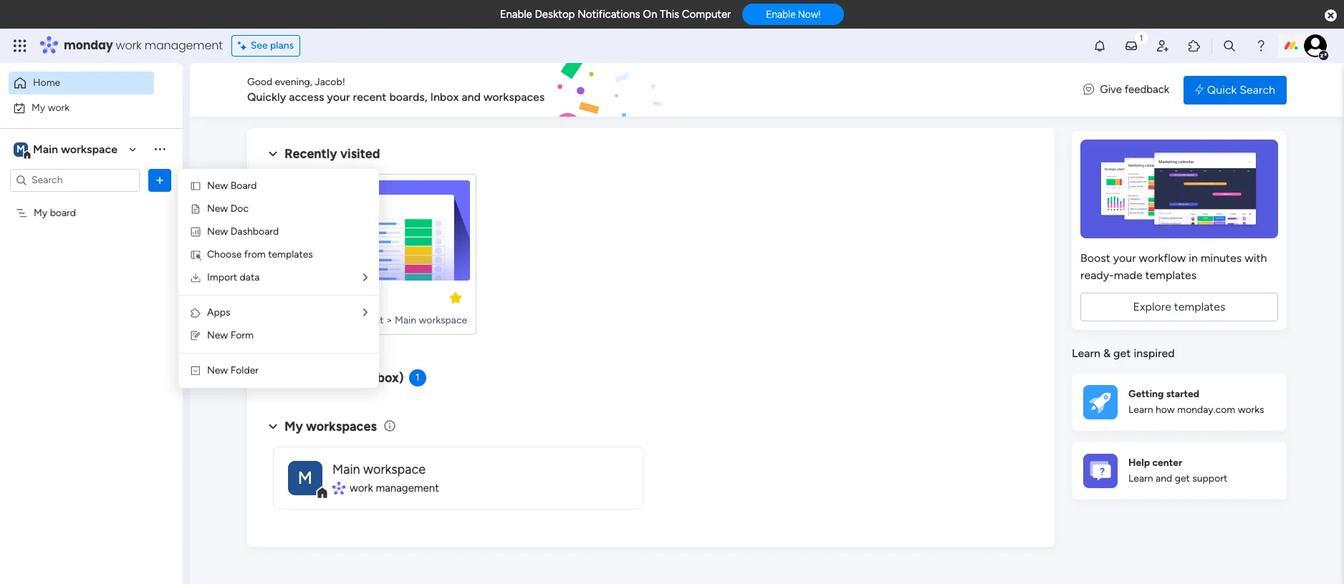 Task type: vqa. For each thing, say whether or not it's contained in the screenshot.
Dashboard
yes



Task type: describe. For each thing, give the bounding box(es) containing it.
1 vertical spatial workspace image
[[288, 461, 323, 496]]

getting
[[1129, 388, 1164, 401]]

how
[[1156, 404, 1175, 417]]

templates image image
[[1085, 140, 1275, 239]]

new for new doc
[[207, 203, 228, 215]]

update feed (inbox)
[[285, 371, 404, 386]]

support
[[1193, 473, 1228, 485]]

0 horizontal spatial workspace image
[[14, 142, 28, 157]]

menu containing new board
[[178, 169, 379, 389]]

close my workspaces image
[[265, 418, 282, 436]]

new dashboard
[[207, 226, 279, 238]]

1
[[416, 372, 420, 384]]

and inside help center learn and get support
[[1156, 473, 1173, 485]]

good
[[247, 76, 272, 88]]

my right public board icon
[[303, 291, 320, 305]]

boost your workflow in minutes with ready-made templates
[[1081, 252, 1268, 282]]

work down my workspaces at the bottom
[[350, 482, 373, 495]]

new dashboard image
[[190, 227, 201, 238]]

boards,
[[390, 90, 428, 104]]

see plans button
[[231, 35, 300, 57]]

update
[[285, 371, 328, 386]]

now!
[[798, 9, 821, 20]]

works
[[1238, 404, 1265, 417]]

main workspace inside workspace selection element
[[33, 142, 118, 156]]

my inside button
[[32, 101, 45, 114]]

1 horizontal spatial main
[[333, 462, 360, 478]]

boost
[[1081, 252, 1111, 265]]

1 horizontal spatial main workspace
[[333, 462, 426, 478]]

v2 user feedback image
[[1084, 82, 1095, 98]]

data
[[240, 272, 260, 284]]

quick search
[[1208, 83, 1276, 96]]

1 vertical spatial main
[[395, 315, 417, 327]]

learn for getting
[[1129, 404, 1154, 417]]

select product image
[[13, 39, 27, 53]]

my work
[[32, 101, 70, 114]]

inbox image
[[1125, 39, 1139, 53]]

search
[[1240, 83, 1276, 96]]

started
[[1167, 388, 1200, 401]]

m for bottommost workspace image
[[298, 468, 313, 489]]

2 vertical spatial workspace
[[363, 462, 426, 478]]

notifications image
[[1093, 39, 1108, 53]]

inspired
[[1134, 347, 1175, 361]]

invite members image
[[1156, 39, 1171, 53]]

quickly
[[247, 90, 286, 104]]

list arrow image for apps
[[363, 308, 368, 318]]

dashboard
[[231, 226, 279, 238]]

board
[[231, 180, 257, 192]]

1 vertical spatial my board
[[303, 291, 353, 305]]

(inbox)
[[361, 371, 404, 386]]

new folder
[[207, 365, 259, 377]]

on
[[643, 8, 658, 21]]

workspace options image
[[153, 142, 167, 156]]

import data image
[[190, 272, 201, 284]]

form image
[[190, 330, 201, 342]]

enable desktop notifications on this computer
[[500, 8, 731, 21]]

getting started learn how monday.com works
[[1129, 388, 1265, 417]]

feedback
[[1125, 83, 1170, 96]]

work management
[[350, 482, 439, 495]]

my board list box
[[0, 198, 183, 419]]

quick
[[1208, 83, 1237, 96]]

made
[[1114, 269, 1143, 282]]

close recently visited image
[[265, 146, 282, 163]]

0 horizontal spatial workspaces
[[306, 419, 377, 435]]

0 vertical spatial get
[[1114, 347, 1132, 361]]

see
[[251, 39, 268, 52]]

public board image
[[282, 290, 298, 306]]

templates inside menu
[[268, 249, 313, 261]]

choose from templates
[[207, 249, 313, 261]]

explore templates
[[1134, 300, 1226, 314]]

management for work management
[[376, 482, 439, 495]]

0 vertical spatial management
[[145, 37, 223, 54]]

recently visited
[[285, 146, 380, 162]]

see plans
[[251, 39, 294, 52]]

get inside help center learn and get support
[[1175, 473, 1191, 485]]

access
[[289, 90, 324, 104]]

templates inside explore templates button
[[1175, 300, 1226, 314]]

inbox
[[430, 90, 459, 104]]

home
[[33, 77, 60, 89]]

apps
[[207, 307, 230, 319]]

new for new dashboard
[[207, 226, 228, 238]]

1 vertical spatial workspace
[[419, 315, 467, 327]]

my work button
[[9, 96, 154, 119]]

import
[[207, 272, 237, 284]]

my workspaces
[[285, 419, 377, 435]]

help image
[[1254, 39, 1269, 53]]

1 image
[[1135, 29, 1148, 46]]

jacob!
[[315, 76, 345, 88]]

form
[[231, 330, 254, 342]]

0 vertical spatial apps image
[[1188, 39, 1202, 53]]

help center element
[[1072, 443, 1287, 500]]

desktop
[[535, 8, 575, 21]]

workflow
[[1139, 252, 1187, 265]]



Task type: locate. For each thing, give the bounding box(es) containing it.
doc
[[231, 203, 249, 215]]

0 vertical spatial my board
[[34, 207, 76, 219]]

list arrow image for import data
[[363, 273, 368, 283]]

0 horizontal spatial and
[[462, 90, 481, 104]]

work
[[116, 37, 142, 54], [48, 101, 70, 114], [300, 315, 322, 327], [350, 482, 373, 495]]

learn & get inspired
[[1072, 347, 1175, 361]]

apps image up form "icon"
[[190, 308, 201, 319]]

your inside good evening, jacob! quickly access your recent boards, inbox and workspaces
[[327, 90, 350, 104]]

list arrow image left >
[[363, 308, 368, 318]]

computer
[[682, 8, 731, 21]]

monday.com
[[1178, 404, 1236, 417]]

apps image right invite members image
[[1188, 39, 1202, 53]]

templates down workflow
[[1146, 269, 1197, 282]]

1 vertical spatial and
[[1156, 473, 1173, 485]]

1 horizontal spatial m
[[298, 468, 313, 489]]

0 horizontal spatial your
[[327, 90, 350, 104]]

2 horizontal spatial main
[[395, 315, 417, 327]]

1 horizontal spatial my board
[[303, 291, 353, 305]]

main workspace up search in workspace field at the top of page
[[33, 142, 118, 156]]

>
[[386, 315, 393, 327]]

1 vertical spatial workspaces
[[306, 419, 377, 435]]

main down my workspaces at the bottom
[[333, 462, 360, 478]]

0 horizontal spatial apps image
[[190, 308, 201, 319]]

new right new dashboard icon
[[207, 226, 228, 238]]

main right >
[[395, 315, 417, 327]]

2 vertical spatial learn
[[1129, 473, 1154, 485]]

1 horizontal spatial enable
[[766, 9, 796, 20]]

workspace up search in workspace field at the top of page
[[61, 142, 118, 156]]

workspace selection element
[[14, 141, 120, 159]]

board
[[50, 207, 76, 219], [322, 291, 353, 305]]

menu
[[178, 169, 379, 389]]

my down home
[[32, 101, 45, 114]]

main workspace
[[33, 142, 118, 156], [333, 462, 426, 478]]

workspace up 'work management'
[[363, 462, 426, 478]]

my
[[32, 101, 45, 114], [34, 207, 47, 219], [303, 291, 320, 305], [285, 419, 303, 435]]

import data
[[207, 272, 260, 284]]

home button
[[9, 72, 154, 95]]

monday
[[64, 37, 113, 54]]

learn
[[1072, 347, 1101, 361], [1129, 404, 1154, 417], [1129, 473, 1154, 485]]

enable now! button
[[743, 4, 845, 25]]

enable left now!
[[766, 9, 796, 20]]

work right monday
[[116, 37, 142, 54]]

workspace
[[61, 142, 118, 156], [419, 315, 467, 327], [363, 462, 426, 478]]

board down search in workspace field at the top of page
[[50, 207, 76, 219]]

dapulse close image
[[1325, 9, 1338, 23]]

workspaces down "update feed (inbox)"
[[306, 419, 377, 435]]

your inside boost your workflow in minutes with ready-made templates
[[1114, 252, 1137, 265]]

my board inside my board list box
[[34, 207, 76, 219]]

my board
[[34, 207, 76, 219], [303, 291, 353, 305]]

1 horizontal spatial apps image
[[1188, 39, 1202, 53]]

and inside good evening, jacob! quickly access your recent boards, inbox and workspaces
[[462, 90, 481, 104]]

1 horizontal spatial workspaces
[[484, 90, 545, 104]]

1 vertical spatial apps image
[[190, 308, 201, 319]]

1 horizontal spatial workspace image
[[288, 461, 323, 496]]

enable
[[500, 8, 532, 21], [766, 9, 796, 20]]

get
[[1114, 347, 1132, 361], [1175, 473, 1191, 485]]

new right form "icon"
[[207, 330, 228, 342]]

learn down getting
[[1129, 404, 1154, 417]]

Search in workspace field
[[30, 172, 120, 189]]

apps image inside menu
[[190, 308, 201, 319]]

2 vertical spatial management
[[376, 482, 439, 495]]

0 vertical spatial workspaces
[[484, 90, 545, 104]]

list arrow image
[[363, 273, 368, 283], [363, 308, 368, 318]]

get right &
[[1114, 347, 1132, 361]]

minutes
[[1201, 252, 1242, 265]]

new right new board image at the top left
[[207, 180, 228, 192]]

get down "center"
[[1175, 473, 1191, 485]]

0 vertical spatial templates
[[268, 249, 313, 261]]

0 horizontal spatial m
[[17, 143, 25, 155]]

1 new from the top
[[207, 180, 228, 192]]

0 horizontal spatial enable
[[500, 8, 532, 21]]

my board down search in workspace field at the top of page
[[34, 207, 76, 219]]

1 horizontal spatial your
[[1114, 252, 1137, 265]]

0 vertical spatial your
[[327, 90, 350, 104]]

new folder image
[[190, 366, 201, 377]]

search everything image
[[1223, 39, 1237, 53]]

new
[[207, 180, 228, 192], [207, 203, 228, 215], [207, 226, 228, 238], [207, 330, 228, 342], [207, 365, 228, 377]]

management for work management > main workspace
[[325, 315, 384, 327]]

0 horizontal spatial main workspace
[[33, 142, 118, 156]]

work inside button
[[48, 101, 70, 114]]

evening,
[[275, 76, 313, 88]]

1 horizontal spatial board
[[322, 291, 353, 305]]

templates
[[268, 249, 313, 261], [1146, 269, 1197, 282], [1175, 300, 1226, 314]]

enable inside enable now! button
[[766, 9, 796, 20]]

2 list arrow image from the top
[[363, 308, 368, 318]]

1 vertical spatial templates
[[1146, 269, 1197, 282]]

explore templates button
[[1081, 293, 1279, 322]]

1 vertical spatial management
[[325, 315, 384, 327]]

my board right public board icon
[[303, 291, 353, 305]]

2 vertical spatial main
[[333, 462, 360, 478]]

learn inside getting started learn how monday.com works
[[1129, 404, 1154, 417]]

2 new from the top
[[207, 203, 228, 215]]

in
[[1189, 252, 1199, 265]]

1 vertical spatial list arrow image
[[363, 308, 368, 318]]

monday work management
[[64, 37, 223, 54]]

give feedback
[[1101, 83, 1170, 96]]

work down home
[[48, 101, 70, 114]]

new form
[[207, 330, 254, 342]]

0 vertical spatial and
[[462, 90, 481, 104]]

m
[[17, 143, 25, 155], [298, 468, 313, 489]]

new doc
[[207, 203, 249, 215]]

0 vertical spatial board
[[50, 207, 76, 219]]

getting started element
[[1072, 374, 1287, 431]]

my inside list box
[[34, 207, 47, 219]]

workspace image
[[14, 142, 28, 157], [288, 461, 323, 496]]

0 vertical spatial learn
[[1072, 347, 1101, 361]]

board inside list box
[[50, 207, 76, 219]]

plans
[[270, 39, 294, 52]]

enable now!
[[766, 9, 821, 20]]

templates inside boost your workflow in minutes with ready-made templates
[[1146, 269, 1197, 282]]

service icon image
[[190, 204, 201, 215]]

and right inbox
[[462, 90, 481, 104]]

and
[[462, 90, 481, 104], [1156, 473, 1173, 485]]

new for new board
[[207, 180, 228, 192]]

1 vertical spatial learn
[[1129, 404, 1154, 417]]

m inside workspace selection element
[[17, 143, 25, 155]]

1 vertical spatial m
[[298, 468, 313, 489]]

1 vertical spatial get
[[1175, 473, 1191, 485]]

3 new from the top
[[207, 226, 228, 238]]

0 horizontal spatial get
[[1114, 347, 1132, 361]]

visited
[[340, 146, 380, 162]]

management
[[145, 37, 223, 54], [325, 315, 384, 327], [376, 482, 439, 495]]

0 horizontal spatial board
[[50, 207, 76, 219]]

my right close my workspaces "icon"
[[285, 419, 303, 435]]

4 new from the top
[[207, 330, 228, 342]]

learn inside help center learn and get support
[[1129, 473, 1154, 485]]

new right service icon
[[207, 203, 228, 215]]

recently
[[285, 146, 337, 162]]

give
[[1101, 83, 1123, 96]]

new for new form
[[207, 330, 228, 342]]

center
[[1153, 457, 1183, 469]]

v2 bolt switch image
[[1196, 82, 1204, 98]]

5 new from the top
[[207, 365, 228, 377]]

this
[[660, 8, 680, 21]]

list arrow image up work management > main workspace in the bottom of the page
[[363, 273, 368, 283]]

m for leftmost workspace image
[[17, 143, 25, 155]]

notifications
[[578, 8, 641, 21]]

0 vertical spatial workspace image
[[14, 142, 28, 157]]

option
[[0, 200, 183, 203]]

1 list arrow image from the top
[[363, 273, 368, 283]]

templates right explore
[[1175, 300, 1226, 314]]

workspace down remove from favorites icon on the left of the page
[[419, 315, 467, 327]]

0 vertical spatial list arrow image
[[363, 273, 368, 283]]

new board
[[207, 180, 257, 192]]

enable for enable now!
[[766, 9, 796, 20]]

choose from templates image
[[190, 249, 201, 261]]

learn for help
[[1129, 473, 1154, 485]]

0 horizontal spatial main
[[33, 142, 58, 156]]

0 vertical spatial workspace
[[61, 142, 118, 156]]

0 vertical spatial main
[[33, 142, 58, 156]]

1 horizontal spatial and
[[1156, 473, 1173, 485]]

1 vertical spatial your
[[1114, 252, 1137, 265]]

learn down help
[[1129, 473, 1154, 485]]

jacob simon image
[[1305, 34, 1328, 57]]

remove from favorites image
[[449, 291, 463, 305]]

new right new folder icon
[[207, 365, 228, 377]]

my down search in workspace field at the top of page
[[34, 207, 47, 219]]

recent
[[353, 90, 387, 104]]

0 horizontal spatial my board
[[34, 207, 76, 219]]

0 vertical spatial m
[[17, 143, 25, 155]]

workspaces inside good evening, jacob! quickly access your recent boards, inbox and workspaces
[[484, 90, 545, 104]]

1 vertical spatial board
[[322, 291, 353, 305]]

enable left desktop
[[500, 8, 532, 21]]

2 vertical spatial templates
[[1175, 300, 1226, 314]]

main down the my work
[[33, 142, 58, 156]]

apps image
[[1188, 39, 1202, 53], [190, 308, 201, 319]]

feed
[[331, 371, 358, 386]]

your
[[327, 90, 350, 104], [1114, 252, 1137, 265]]

1 horizontal spatial get
[[1175, 473, 1191, 485]]

work management > main workspace
[[300, 315, 467, 327]]

folder
[[231, 365, 259, 377]]

new board image
[[190, 181, 201, 192]]

0 vertical spatial main workspace
[[33, 142, 118, 156]]

good evening, jacob! quickly access your recent boards, inbox and workspaces
[[247, 76, 545, 104]]

quick search button
[[1184, 76, 1287, 104]]

workspaces right inbox
[[484, 90, 545, 104]]

templates right from
[[268, 249, 313, 261]]

with
[[1245, 252, 1268, 265]]

your up made
[[1114, 252, 1137, 265]]

learn left &
[[1072, 347, 1101, 361]]

your down jacob!
[[327, 90, 350, 104]]

options image
[[153, 173, 167, 187]]

&
[[1104, 347, 1111, 361]]

main workspace up 'work management'
[[333, 462, 426, 478]]

work up update
[[300, 315, 322, 327]]

board right public board icon
[[322, 291, 353, 305]]

enable for enable desktop notifications on this computer
[[500, 8, 532, 21]]

help
[[1129, 457, 1151, 469]]

main inside workspace selection element
[[33, 142, 58, 156]]

and down "center"
[[1156, 473, 1173, 485]]

1 vertical spatial main workspace
[[333, 462, 426, 478]]

from
[[244, 249, 266, 261]]

explore
[[1134, 300, 1172, 314]]

ready-
[[1081, 269, 1115, 282]]

choose
[[207, 249, 242, 261]]

new for new folder
[[207, 365, 228, 377]]

workspaces
[[484, 90, 545, 104], [306, 419, 377, 435]]

help center learn and get support
[[1129, 457, 1228, 485]]

main
[[33, 142, 58, 156], [395, 315, 417, 327], [333, 462, 360, 478]]



